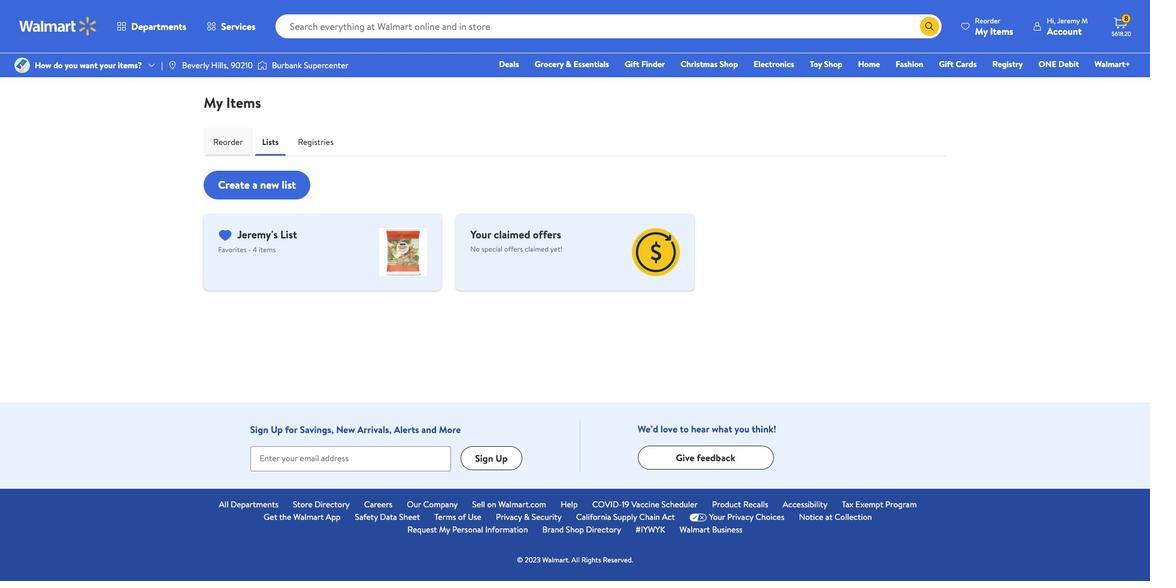 Task type: describe. For each thing, give the bounding box(es) containing it.
©
[[517, 555, 523, 565]]

sell on walmart.com link
[[472, 498, 546, 511]]

the
[[279, 511, 291, 523]]

privacy & security
[[496, 511, 562, 523]]

notice
[[799, 511, 823, 523]]

 image for burbank supercenter
[[258, 59, 267, 71]]

your privacy choices
[[709, 511, 785, 523]]

walmart+ link
[[1089, 58, 1136, 71]]

1 vertical spatial claimed
[[525, 244, 549, 254]]

we'd
[[638, 422, 658, 435]]

data
[[380, 511, 397, 523]]

#iywyk
[[636, 524, 665, 536]]

8 $618.20
[[1112, 13, 1131, 38]]

shop for christmas
[[720, 58, 738, 70]]

one debit link
[[1033, 58, 1084, 71]]

shop for brand
[[566, 524, 584, 536]]

your for privacy
[[709, 511, 725, 523]]

walmart inside walmart business "link"
[[680, 524, 710, 536]]

want
[[80, 59, 98, 71]]

how
[[35, 59, 51, 71]]

19
[[622, 498, 629, 510]]

items?
[[118, 59, 142, 71]]

walmart inside tax exempt program get the walmart app
[[293, 511, 324, 523]]

what
[[712, 422, 732, 435]]

california
[[576, 511, 611, 523]]

brand
[[542, 524, 564, 536]]

fashion link
[[890, 58, 929, 71]]

privacy & security link
[[496, 511, 562, 524]]

choices
[[755, 511, 785, 523]]

1 vertical spatial you
[[735, 422, 750, 435]]

do
[[53, 59, 63, 71]]

create a new list
[[218, 177, 296, 192]]

my inside notice at collection request my personal information
[[439, 524, 450, 536]]

electronics link
[[748, 58, 800, 71]]

store
[[293, 498, 313, 510]]

at
[[825, 511, 833, 523]]

lists
[[262, 136, 279, 148]]

reorder my items
[[975, 15, 1013, 37]]

safety data sheet
[[355, 511, 420, 523]]

walmart+
[[1095, 58, 1130, 70]]

rights
[[581, 555, 601, 565]]

0 vertical spatial claimed
[[494, 227, 530, 242]]

shop for toy
[[824, 58, 843, 70]]

gift finder link
[[619, 58, 670, 71]]

your
[[100, 59, 116, 71]]

chain
[[639, 511, 660, 523]]

search icon image
[[925, 22, 934, 31]]

up for sign up
[[496, 452, 508, 465]]

registries
[[298, 136, 334, 148]]

toy
[[810, 58, 822, 70]]

christmas shop link
[[675, 58, 743, 71]]

new
[[336, 423, 355, 436]]

on
[[487, 498, 496, 510]]

sign up
[[475, 452, 508, 465]]

accessibility link
[[783, 498, 828, 511]]

essentials
[[574, 58, 609, 70]]

-
[[248, 244, 251, 255]]

gift for gift finder
[[625, 58, 639, 70]]

toy shop
[[810, 58, 843, 70]]

all departments
[[219, 498, 279, 510]]

safety data sheet link
[[355, 511, 420, 524]]

1 horizontal spatial offers
[[533, 227, 561, 242]]

store directory
[[293, 498, 350, 510]]

debit
[[1059, 58, 1079, 70]]

tax exempt program get the walmart app
[[264, 498, 917, 523]]

a
[[252, 177, 258, 192]]

use
[[468, 511, 481, 523]]

give feedback button
[[638, 446, 774, 470]]

favorites - 4 items
[[218, 244, 276, 255]]

terms of use
[[434, 511, 481, 523]]

$618.20
[[1112, 29, 1131, 38]]

jeremy's
[[237, 227, 278, 242]]

jeremy's list
[[237, 227, 297, 242]]

burbank
[[272, 59, 302, 71]]

act
[[662, 511, 675, 523]]

fashion
[[896, 58, 923, 70]]

our company link
[[407, 498, 458, 511]]

1 vertical spatial all
[[572, 555, 580, 565]]

Walmart Site-Wide search field
[[275, 14, 942, 38]]

home
[[858, 58, 880, 70]]

my items
[[204, 92, 261, 113]]

help link
[[561, 498, 578, 511]]

 image for beverly hills, 90210
[[168, 61, 177, 70]]

product recalls
[[712, 498, 768, 510]]

© 2023 walmart. all rights reserved.
[[517, 555, 633, 565]]

give feedback
[[676, 451, 735, 464]]

arrivals,
[[357, 423, 392, 436]]

departments inside popup button
[[131, 20, 186, 33]]

supply
[[613, 511, 637, 523]]

terms of use link
[[434, 511, 481, 524]]

your privacy choices link
[[689, 511, 785, 524]]

reorder for reorder my items
[[975, 15, 1001, 25]]

deals link
[[494, 58, 524, 71]]

recalls
[[743, 498, 768, 510]]

our
[[407, 498, 421, 510]]

privacy choices icon image
[[689, 513, 707, 521]]

cards
[[956, 58, 977, 70]]

scheduler
[[662, 498, 698, 510]]

my inside the reorder my items
[[975, 24, 988, 37]]

company
[[423, 498, 458, 510]]

reorder link
[[204, 128, 253, 156]]

walmart business
[[680, 524, 743, 536]]

hi, jeremy m account
[[1047, 15, 1088, 37]]



Task type: vqa. For each thing, say whether or not it's contained in the screenshot.
the leftmost My
yes



Task type: locate. For each thing, give the bounding box(es) containing it.
services
[[221, 20, 256, 33]]

 image right |
[[168, 61, 177, 70]]

90210
[[231, 59, 253, 71]]

1 privacy from the left
[[496, 511, 522, 523]]

think!
[[752, 422, 776, 435]]

0 horizontal spatial sign
[[250, 423, 268, 436]]

california supply chain act link
[[576, 511, 675, 524]]

items
[[259, 244, 276, 255]]

2 gift from the left
[[939, 58, 954, 70]]

my down beverly hills, 90210
[[204, 92, 223, 113]]

give
[[676, 451, 695, 464]]

gift left finder
[[625, 58, 639, 70]]

0 horizontal spatial shop
[[566, 524, 584, 536]]

registry
[[992, 58, 1023, 70]]

california supply chain act
[[576, 511, 675, 523]]

electronics
[[754, 58, 794, 70]]

claimed
[[494, 227, 530, 242], [525, 244, 549, 254]]

walmart down store
[[293, 511, 324, 523]]

information
[[485, 524, 528, 536]]

1 vertical spatial walmart
[[680, 524, 710, 536]]

0 vertical spatial sign
[[250, 423, 268, 436]]

1 horizontal spatial directory
[[586, 524, 621, 536]]

walmart image
[[19, 17, 97, 36]]

reorder inside the reorder my items
[[975, 15, 1001, 25]]

your for claimed
[[470, 227, 491, 242]]

shop right christmas
[[720, 58, 738, 70]]

0 horizontal spatial privacy
[[496, 511, 522, 523]]

up
[[271, 423, 283, 436], [496, 452, 508, 465]]

you right do
[[65, 59, 78, 71]]

up left 'for' on the bottom left of page
[[271, 423, 283, 436]]

0 horizontal spatial  image
[[168, 61, 177, 70]]

1 horizontal spatial my
[[439, 524, 450, 536]]

2023
[[525, 555, 541, 565]]

privacy down product recalls
[[727, 511, 753, 523]]

1 vertical spatial items
[[226, 92, 261, 113]]

privacy inside your privacy choices link
[[727, 511, 753, 523]]

1 gift from the left
[[625, 58, 639, 70]]

departments
[[131, 20, 186, 33], [231, 498, 279, 510]]

tax exempt program link
[[842, 498, 917, 511]]

& down walmart.com
[[524, 511, 530, 523]]

up for sign up for savings, new arrivals, alerts and more
[[271, 423, 283, 436]]

covid-19 vaccine scheduler
[[592, 498, 698, 510]]

deals
[[499, 58, 519, 70]]

1 horizontal spatial items
[[990, 24, 1013, 37]]

directory down california
[[586, 524, 621, 536]]

all
[[219, 498, 229, 510], [572, 555, 580, 565]]

0 horizontal spatial you
[[65, 59, 78, 71]]

0 vertical spatial your
[[470, 227, 491, 242]]

0 horizontal spatial your
[[470, 227, 491, 242]]

my up cards
[[975, 24, 988, 37]]

1 horizontal spatial  image
[[258, 59, 267, 71]]

Enter your email address field
[[250, 446, 451, 471]]

lists link
[[253, 128, 288, 156]]

1 horizontal spatial gift
[[939, 58, 954, 70]]

registry link
[[987, 58, 1028, 71]]

0 horizontal spatial up
[[271, 423, 283, 436]]

1 vertical spatial your
[[709, 511, 725, 523]]

offers up yet! in the left of the page
[[533, 227, 561, 242]]

items inside the reorder my items
[[990, 24, 1013, 37]]

walmart
[[293, 511, 324, 523], [680, 524, 710, 536]]

claimed up special
[[494, 227, 530, 242]]

2 horizontal spatial shop
[[824, 58, 843, 70]]

walmart.com
[[498, 498, 546, 510]]

covid-19 vaccine scheduler link
[[592, 498, 698, 511]]

1 horizontal spatial shop
[[720, 58, 738, 70]]

shop right toy
[[824, 58, 843, 70]]

 image
[[14, 58, 30, 73]]

0 vertical spatial &
[[566, 58, 572, 70]]

1 horizontal spatial all
[[572, 555, 580, 565]]

2 vertical spatial my
[[439, 524, 450, 536]]

1 vertical spatial directory
[[586, 524, 621, 536]]

0 vertical spatial departments
[[131, 20, 186, 33]]

exempt
[[856, 498, 883, 510]]

0 vertical spatial directory
[[315, 498, 350, 510]]

items
[[990, 24, 1013, 37], [226, 92, 261, 113]]

1 vertical spatial up
[[496, 452, 508, 465]]

m
[[1082, 15, 1088, 25]]

1 vertical spatial departments
[[231, 498, 279, 510]]

0 vertical spatial walmart
[[293, 511, 324, 523]]

last added fresh vegetable medley blend, 32 oz image
[[379, 228, 427, 276]]

& for privacy
[[524, 511, 530, 523]]

sign left 'for' on the bottom left of page
[[250, 423, 268, 436]]

reorder inside "link"
[[213, 136, 243, 148]]

0 horizontal spatial &
[[524, 511, 530, 523]]

2 horizontal spatial my
[[975, 24, 988, 37]]

1 vertical spatial offers
[[504, 244, 523, 254]]

sign up sell
[[475, 452, 493, 465]]

departments up get
[[231, 498, 279, 510]]

your
[[470, 227, 491, 242], [709, 511, 725, 523]]

my
[[975, 24, 988, 37], [204, 92, 223, 113], [439, 524, 450, 536]]

account
[[1047, 24, 1082, 37]]

beverly hills, 90210
[[182, 59, 253, 71]]

careers
[[364, 498, 393, 510]]

and
[[421, 423, 437, 436]]

program
[[885, 498, 917, 510]]

1 horizontal spatial up
[[496, 452, 508, 465]]

how do you want your items?
[[35, 59, 142, 71]]

1 horizontal spatial walmart
[[680, 524, 710, 536]]

hear
[[691, 422, 709, 435]]

notice at collection link
[[799, 511, 872, 524]]

get the walmart app link
[[264, 511, 341, 524]]

0 vertical spatial my
[[975, 24, 988, 37]]

privacy inside privacy & security link
[[496, 511, 522, 523]]

savings,
[[300, 423, 334, 436]]

your inside your claimed offers no special offers claimed yet!
[[470, 227, 491, 242]]

create a new list button
[[204, 171, 310, 199]]

product recalls link
[[712, 498, 768, 511]]

0 vertical spatial items
[[990, 24, 1013, 37]]

grocery & essentials
[[535, 58, 609, 70]]

1 horizontal spatial departments
[[231, 498, 279, 510]]

up inside button
[[496, 452, 508, 465]]

shop right brand
[[566, 524, 584, 536]]

supercenter
[[304, 59, 349, 71]]

tax
[[842, 498, 854, 510]]

|
[[161, 59, 163, 71]]

gift cards
[[939, 58, 977, 70]]

departments up |
[[131, 20, 186, 33]]

store directory link
[[293, 498, 350, 511]]

0 horizontal spatial walmart
[[293, 511, 324, 523]]

jeremy
[[1057, 15, 1080, 25]]

privacy down "sell on walmart.com" at the bottom left of page
[[496, 511, 522, 523]]

1 vertical spatial my
[[204, 92, 223, 113]]

love
[[661, 422, 678, 435]]

reorder down my items
[[213, 136, 243, 148]]

& for grocery
[[566, 58, 572, 70]]

0 vertical spatial up
[[271, 423, 283, 436]]

reorder
[[975, 15, 1001, 25], [213, 136, 243, 148]]

of
[[458, 511, 466, 523]]

1 horizontal spatial privacy
[[727, 511, 753, 523]]

directory up app
[[315, 498, 350, 510]]

notice at collection request my personal information
[[407, 511, 872, 536]]

 image right 90210
[[258, 59, 267, 71]]

1 horizontal spatial reorder
[[975, 15, 1001, 25]]

covid-
[[592, 498, 622, 510]]

0 vertical spatial offers
[[533, 227, 561, 242]]

beverly
[[182, 59, 209, 71]]

1 horizontal spatial sign
[[475, 452, 493, 465]]

you right what
[[735, 422, 750, 435]]

0 horizontal spatial all
[[219, 498, 229, 510]]

items down 90210
[[226, 92, 261, 113]]

reorder up registry
[[975, 15, 1001, 25]]

0 horizontal spatial offers
[[504, 244, 523, 254]]

0 vertical spatial all
[[219, 498, 229, 510]]

registries link
[[288, 128, 343, 156]]

security
[[532, 511, 562, 523]]

2 privacy from the left
[[727, 511, 753, 523]]

 image
[[258, 59, 267, 71], [168, 61, 177, 70]]

sheet
[[399, 511, 420, 523]]

0 vertical spatial reorder
[[975, 15, 1001, 25]]

toy shop link
[[805, 58, 848, 71]]

0 horizontal spatial my
[[204, 92, 223, 113]]

walmart down privacy choices icon
[[680, 524, 710, 536]]

0 horizontal spatial gift
[[625, 58, 639, 70]]

1 horizontal spatial &
[[566, 58, 572, 70]]

your up walmart business
[[709, 511, 725, 523]]

sign for sign up for savings, new arrivals, alerts and more
[[250, 423, 268, 436]]

items up registry
[[990, 24, 1013, 37]]

0 horizontal spatial directory
[[315, 498, 350, 510]]

to
[[680, 422, 689, 435]]

hills,
[[211, 59, 229, 71]]

all departments link
[[219, 498, 279, 511]]

safety
[[355, 511, 378, 523]]

grocery
[[535, 58, 564, 70]]

claimed left yet! in the left of the page
[[525, 244, 549, 254]]

1 vertical spatial &
[[524, 511, 530, 523]]

up up "sell on walmart.com" at the bottom left of page
[[496, 452, 508, 465]]

list
[[280, 227, 297, 242]]

my down terms at the left of the page
[[439, 524, 450, 536]]

&
[[566, 58, 572, 70], [524, 511, 530, 523]]

0 vertical spatial you
[[65, 59, 78, 71]]

accessibility
[[783, 498, 828, 510]]

gift for gift cards
[[939, 58, 954, 70]]

sign for sign up
[[475, 452, 493, 465]]

sign
[[250, 423, 268, 436], [475, 452, 493, 465]]

& right grocery
[[566, 58, 572, 70]]

0 horizontal spatial reorder
[[213, 136, 243, 148]]

1 vertical spatial reorder
[[213, 136, 243, 148]]

your up 'no'
[[470, 227, 491, 242]]

request
[[407, 524, 437, 536]]

0 horizontal spatial departments
[[131, 20, 186, 33]]

help
[[561, 498, 578, 510]]

services button
[[197, 12, 266, 41]]

#iywyk link
[[636, 524, 665, 536]]

brand shop directory link
[[542, 524, 621, 536]]

sign inside button
[[475, 452, 493, 465]]

1 horizontal spatial you
[[735, 422, 750, 435]]

offers right special
[[504, 244, 523, 254]]

1 vertical spatial sign
[[475, 452, 493, 465]]

0 horizontal spatial items
[[226, 92, 261, 113]]

gift left cards
[[939, 58, 954, 70]]

Search search field
[[275, 14, 942, 38]]

departments button
[[107, 12, 197, 41]]

reorder for reorder
[[213, 136, 243, 148]]

yet!
[[550, 244, 563, 254]]

1 horizontal spatial your
[[709, 511, 725, 523]]



